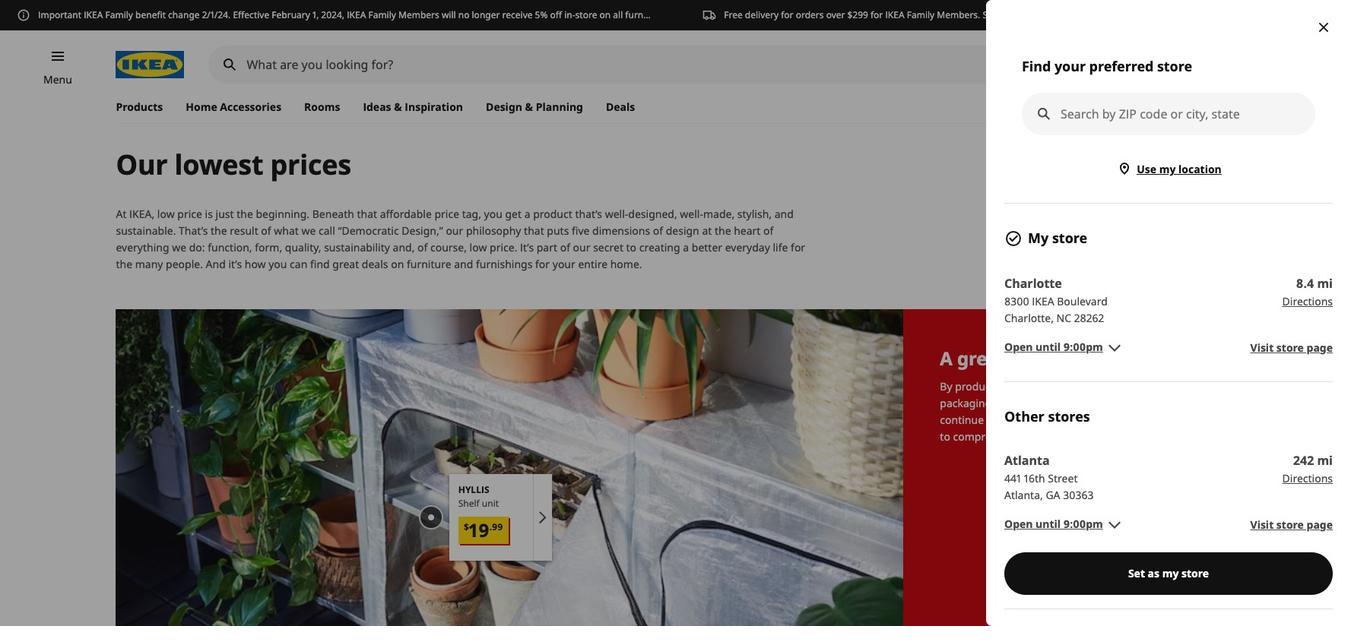 Task type: vqa. For each thing, say whether or not it's contained in the screenshot.
can!
no



Task type: describe. For each thing, give the bounding box(es) containing it.
heart
[[734, 224, 761, 238]]

to down continue
[[941, 430, 951, 444]]

continue
[[941, 413, 984, 427]]

can inside at ikea, low price is just the beginning. beneath that affordable price tag, you get a product that's well-designed, well-made, stylish, and sustainable. that's the result of what we call "democratic design," our philosophy that puts five dimensions of design at the heart of everything we do: function, form, quality, sustainability and, of course, low price. it's part of our secret to creating a better everyday life for the many people. and it's how you can find great deals on furniture and furnishings for your entire home.
[[290, 257, 308, 272]]

function,
[[208, 240, 252, 255]]

with
[[1092, 379, 1114, 394]]

people.
[[166, 257, 203, 272]]

unit
[[482, 497, 499, 510]]

mi for 8.4 mi
[[1318, 275, 1334, 292]]

priced
[[1144, 430, 1176, 444]]

charlotte,
[[1005, 311, 1054, 325]]

change
[[168, 8, 200, 21]]

for right $299
[[871, 8, 883, 21]]

Search by ZIP code or city, state search field
[[1025, 95, 1314, 133]]

low up smarter
[[1134, 346, 1166, 371]]

1 horizontal spatial price
[[435, 207, 460, 221]]

1 vertical spatial product
[[1011, 346, 1082, 371]]

1 well- from the left
[[605, 207, 629, 221]]

.
[[490, 521, 492, 534]]

or
[[1139, 57, 1150, 71]]

open inside the open until 9:00pm charlotte
[[1155, 91, 1176, 103]]

off
[[550, 8, 562, 21]]

visit for 1st visit store page link
[[1251, 341, 1274, 355]]

without
[[1194, 413, 1233, 427]]

visit store page for 1st visit store page link
[[1251, 341, 1334, 355]]

affordable inside the by producing in high volumes with smarter designs and flat packaging, we can keep our costs down. that way, we can continue to offer affordable products at low prices without having to compromise on quality. see more low-priced products below.
[[1027, 413, 1079, 427]]

2 family from the left
[[369, 8, 396, 21]]

my inside button
[[1163, 567, 1179, 581]]

inspiration
[[405, 100, 463, 114]]

at inside at ikea, low price is just the beginning. beneath that affordable price tag, you get a product that's well-designed, well-made, stylish, and sustainable. that's the result of what we call "democratic design," our philosophy that puts five dimensions of design at the heart of everything we do: function, form, quality, sustainability and, of course, low price. it's part of our secret to creating a better everyday life for the many people. and it's how you can find great deals on furniture and furnishings for your entire home.
[[702, 224, 712, 238]]

hej! log in or sign up
[[1084, 57, 1190, 71]]

over
[[827, 8, 846, 21]]

3
[[1083, 8, 1088, 21]]

producing
[[956, 379, 1007, 394]]

30363
[[1064, 488, 1094, 503]]

entire
[[578, 257, 608, 272]]

at ikea, low price is just the beginning. beneath that affordable price tag, you get a product that's well-designed, well-made, stylish, and sustainable. that's the result of what we call "democratic design," our philosophy that puts five dimensions of design at the heart of everything we do: function, form, quality, sustainability and, of course, low price. it's part of our secret to creating a better everyday life for the many people. and it's how you can find great deals on furniture and furnishings for your entire home.
[[116, 207, 806, 272]]

prices inside the by producing in high volumes with smarter designs and flat packaging, we can keep our costs down. that way, we can continue to offer affordable products at low prices without having to compromise on quality. see more low-priced products below.
[[1162, 413, 1191, 427]]

result
[[230, 224, 258, 238]]

of up the 'life'
[[764, 224, 774, 238]]

design & planning
[[486, 100, 583, 114]]

deliver to button
[[1243, 91, 1302, 118]]

secret
[[593, 240, 624, 255]]

0 horizontal spatial price
[[177, 207, 202, 221]]

see
[[1074, 430, 1092, 444]]

that
[[1144, 396, 1167, 411]]

high
[[1022, 379, 1044, 394]]

packaging,
[[941, 396, 995, 411]]

deals link
[[595, 91, 647, 123]]

now
[[1007, 8, 1025, 21]]

is
[[205, 207, 213, 221]]

page for first visit store page link from the bottom of the page
[[1307, 518, 1334, 532]]

find your preferred store
[[1022, 57, 1193, 75]]

stylish,
[[738, 207, 772, 221]]

to up compromise
[[987, 413, 997, 427]]

low right ikea,
[[157, 207, 175, 221]]

1 horizontal spatial furniture
[[626, 8, 664, 21]]

2 horizontal spatial price
[[1170, 346, 1215, 371]]

2 vertical spatial 9:00pm
[[1064, 517, 1104, 532]]

"democratic
[[338, 224, 399, 238]]

log
[[1106, 57, 1124, 71]]

1 visit store page link from the top
[[1251, 340, 1334, 357]]

at
[[116, 207, 127, 221]]

all
[[613, 8, 623, 21]]

for right the 'life'
[[791, 240, 806, 255]]

$
[[464, 521, 469, 534]]

rooms
[[304, 100, 340, 114]]

& for design
[[525, 100, 533, 114]]

what
[[274, 224, 299, 238]]

2024,
[[321, 8, 345, 21]]

ideas & inspiration
[[363, 100, 463, 114]]

2 well- from the left
[[680, 207, 704, 221]]

offer
[[1000, 413, 1024, 427]]

way,
[[1169, 396, 1192, 411]]

the down everything
[[116, 257, 132, 272]]

page for 1st visit store page link
[[1307, 341, 1334, 355]]

feb
[[1065, 8, 1081, 21]]

& for ideas
[[394, 100, 402, 114]]

orders
[[796, 8, 824, 21]]

furnishings
[[476, 257, 533, 272]]

having
[[1235, 413, 1269, 427]]

home accessories
[[186, 100, 282, 114]]

1 vertical spatial great
[[958, 346, 1007, 371]]

and down "course,"
[[454, 257, 473, 272]]

my store
[[1028, 229, 1088, 247]]

a
[[941, 346, 953, 371]]

down.
[[1111, 396, 1142, 411]]

find
[[310, 257, 330, 272]]

costs
[[1083, 396, 1108, 411]]

flat
[[1222, 379, 1238, 394]]

deals
[[606, 100, 635, 114]]

and
[[206, 257, 226, 272]]

nc
[[1057, 311, 1072, 325]]

of down puts at the left top
[[560, 240, 571, 255]]

products link
[[116, 91, 174, 123]]

find
[[1022, 57, 1052, 75]]

great inside at ikea, low price is just the beginning. beneath that affordable price tag, you get a product that's well-designed, well-made, stylish, and sustainable. that's the result of what we call "democratic design," our philosophy that puts five dimensions of design at the heart of everything we do: function, form, quality, sustainability and, of course, low price. it's part of our secret to creating a better everyday life for the many people. and it's how you can find great deals on furniture and furnishings for your entire home.
[[333, 257, 359, 272]]

open until 9:00pm charlotte
[[1155, 91, 1228, 116]]

furniture inside at ikea, low price is just the beginning. beneath that affordable price tag, you get a product that's well-designed, well-made, stylish, and sustainable. that's the result of what we call "democratic design," our philosophy that puts five dimensions of design at the heart of everything we do: function, form, quality, sustainability and, of course, low price. it's part of our secret to creating a better everyday life for the many people. and it's how you can find great deals on furniture and furnishings for your entire home.
[[407, 257, 452, 272]]

store down 8.4
[[1277, 341, 1305, 355]]

february
[[272, 8, 310, 21]]

mi for 242 mi
[[1318, 452, 1334, 469]]

store right "my"
[[1053, 229, 1088, 247]]

tag,
[[462, 207, 481, 221]]

store down 242 in the bottom right of the page
[[1277, 518, 1305, 532]]

3 family from the left
[[907, 8, 935, 21]]

members.
[[937, 8, 981, 21]]

and inside the by producing in high volumes with smarter designs and flat packaging, we can keep our costs down. that way, we can continue to offer affordable products at low prices without having to compromise on quality. see more low-priced products below.
[[1200, 379, 1219, 394]]

important ikea family benefit change 2/1/24. effective february 1, 2024, ikea family members will no longer receive 5% off in-store on all furniture and décor. learn more link
[[17, 8, 763, 22]]

until inside the open until 9:00pm charlotte
[[1178, 91, 1196, 103]]

accessories
[[220, 100, 282, 114]]

at inside the by producing in high volumes with smarter designs and flat packaging, we can keep our costs down. that way, we can continue to offer affordable products at low prices without having to compromise on quality. see more low-priced products below.
[[1129, 413, 1139, 427]]

designed,
[[629, 207, 678, 221]]

2 vertical spatial until
[[1036, 517, 1061, 532]]

my inside button
[[1160, 162, 1176, 177]]

sustainable.
[[116, 224, 176, 238]]

effective
[[233, 8, 269, 21]]

of up the form,
[[261, 224, 271, 238]]

products shown on image element
[[449, 475, 552, 561]]

of down design,"
[[418, 240, 428, 255]]

products
[[116, 100, 163, 114]]

1 horizontal spatial a
[[683, 240, 689, 255]]

benefit
[[135, 8, 166, 21]]

do:
[[189, 240, 205, 255]]

design,"
[[402, 224, 443, 238]]

ikea right the important
[[84, 8, 103, 21]]

1 open until 9:00pm button from the top
[[1005, 339, 1124, 357]]

for down part
[[536, 257, 550, 272]]

we up without on the bottom right of the page
[[1194, 396, 1209, 411]]

0 vertical spatial a
[[525, 207, 531, 221]]

street
[[1049, 471, 1078, 486]]

charlotte inside the open until 9:00pm charlotte
[[1155, 102, 1205, 116]]

keep
[[1035, 396, 1060, 411]]

puts
[[547, 224, 569, 238]]

0 vertical spatial your
[[1055, 57, 1086, 75]]

the down made,
[[715, 224, 731, 238]]

by producing in high volumes with smarter designs and flat packaging, we can keep our costs down. that way, we can continue to offer affordable products at low prices without having to compromise on quality. see more low-priced products below.
[[941, 379, 1269, 444]]

menu
[[43, 72, 72, 87]]

no
[[458, 8, 470, 21]]

deliver
[[1265, 91, 1292, 103]]

home.
[[611, 257, 642, 272]]

1 vertical spatial until
[[1036, 340, 1061, 354]]

242 mi 441 16th street atlanta, ga 30363
[[1005, 452, 1334, 503]]



Task type: locate. For each thing, give the bounding box(es) containing it.
0 vertical spatial product
[[533, 207, 573, 221]]

for up with
[[1087, 346, 1113, 371]]

charlotte up 8300
[[1005, 275, 1063, 292]]

hej! log in or sign up link
[[1041, 49, 1208, 80]]

mi right 8.4
[[1318, 275, 1334, 292]]

ikea,
[[129, 207, 155, 221]]

on inside the by producing in high volumes with smarter designs and flat packaging, we can keep our costs down. that way, we can continue to offer affordable products at low prices without having to compromise on quality. see more low-priced products below.
[[1019, 430, 1032, 444]]

form,
[[255, 240, 282, 255]]

directions link down below. on the right bottom of page
[[1188, 471, 1334, 487]]

1 horizontal spatial charlotte
[[1155, 102, 1205, 116]]

0 vertical spatial you
[[484, 207, 503, 221]]

atlanta,
[[1005, 488, 1044, 503]]

1 horizontal spatial prices
[[1162, 413, 1191, 427]]

the down just
[[211, 224, 227, 238]]

1,
[[313, 8, 319, 21]]

a right get
[[525, 207, 531, 221]]

1 horizontal spatial can
[[1015, 396, 1033, 411]]

1 vertical spatial visit
[[1251, 518, 1274, 532]]

many
[[135, 257, 163, 272]]

1 horizontal spatial in
[[1127, 57, 1136, 71]]

to inside at ikea, low price is just the beginning. beneath that affordable price tag, you get a product that's well-designed, well-made, stylish, and sustainable. that's the result of what we call "democratic design," our philosophy that puts five dimensions of design at the heart of everything we do: function, form, quality, sustainability and, of course, low price. it's part of our secret to creating a better everyday life for the many people. and it's how you can find great deals on furniture and furnishings for your entire home.
[[626, 240, 637, 255]]

0 vertical spatial visit store page
[[1251, 341, 1334, 355]]

until down ga
[[1036, 517, 1061, 532]]

1 horizontal spatial our
[[573, 240, 591, 255]]

1 vertical spatial open until 9:00pm button
[[1005, 516, 1124, 535]]

our down five
[[573, 240, 591, 255]]

price up designs on the bottom of page
[[1170, 346, 1215, 371]]

we up "people."
[[172, 240, 186, 255]]

menu button
[[43, 72, 72, 88]]

open until 9:00pm button down 'nc'
[[1005, 339, 1124, 357]]

learn
[[714, 8, 738, 21]]

everything
[[116, 240, 169, 255]]

0 vertical spatial directions
[[1283, 294, 1334, 309]]

1 vertical spatial 9:00pm
[[1064, 340, 1104, 354]]

1 vertical spatial affordable
[[1027, 413, 1079, 427]]

on left all
[[600, 8, 611, 21]]

charlotte
[[1155, 102, 1205, 116], [1005, 275, 1063, 292]]

open down charlotte,
[[1005, 340, 1033, 354]]

5%
[[535, 8, 548, 21]]

1 visit store page from the top
[[1251, 341, 1334, 355]]

0 horizontal spatial that
[[357, 207, 377, 221]]

in for or
[[1127, 57, 1136, 71]]

0 vertical spatial charlotte
[[1155, 102, 1205, 116]]

furniture right all
[[626, 8, 664, 21]]

directions down 242 in the bottom right of the page
[[1283, 471, 1334, 486]]

members
[[399, 8, 440, 21]]

0 horizontal spatial prices
[[270, 146, 351, 183]]

for left orders on the right of page
[[781, 8, 794, 21]]

will
[[442, 8, 456, 21]]

0 horizontal spatial furniture
[[407, 257, 452, 272]]

our down the volumes
[[1062, 396, 1080, 411]]

1 vertical spatial open
[[1005, 340, 1033, 354]]

affordable up quality.
[[1027, 413, 1079, 427]]

dimensions
[[593, 224, 650, 238]]

you down the form,
[[269, 257, 287, 272]]

0 vertical spatial mi
[[1318, 275, 1334, 292]]

1 horizontal spatial product
[[1011, 346, 1082, 371]]

19
[[469, 518, 490, 543]]

at
[[702, 224, 712, 238], [1129, 413, 1139, 427]]

our inside the by producing in high volumes with smarter designs and flat packaging, we can keep our costs down. that way, we can continue to offer affordable products at low prices without having to compromise on quality. see more low-priced products below.
[[1062, 396, 1080, 411]]

hyllis shelf unit
[[458, 484, 499, 510]]

mi inside 242 mi 441 16th street atlanta, ga 30363
[[1318, 452, 1334, 469]]

that's
[[575, 207, 603, 221]]

well- up dimensions
[[605, 207, 629, 221]]

0 vertical spatial open until 9:00pm button
[[1005, 339, 1124, 357]]

0 horizontal spatial affordable
[[380, 207, 432, 221]]

hej!
[[1084, 57, 1103, 71]]

2 vertical spatial open
[[1005, 517, 1033, 532]]

visit store page down 8.4
[[1251, 341, 1334, 355]]

1 vertical spatial visit store page
[[1251, 518, 1334, 532]]

that up it's
[[524, 224, 544, 238]]

0 vertical spatial open until 9:00pm
[[1005, 340, 1104, 354]]

1 vertical spatial directions
[[1283, 471, 1334, 486]]

1 horizontal spatial great
[[958, 346, 1007, 371]]

our up "course,"
[[446, 224, 464, 238]]

ikea logotype, go to start page image
[[116, 51, 184, 78]]

1 visit from the top
[[1251, 341, 1274, 355]]

in
[[1127, 57, 1136, 71], [1010, 379, 1019, 394]]

directions down 8.4
[[1283, 294, 1334, 309]]

use
[[1137, 162, 1157, 177]]

0 vertical spatial visit
[[1251, 341, 1274, 355]]

ikea right $299
[[886, 8, 905, 21]]

0 horizontal spatial well-
[[605, 207, 629, 221]]

design
[[486, 100, 523, 114]]

course,
[[431, 240, 467, 255]]

product inside at ikea, low price is just the beginning. beneath that affordable price tag, you get a product that's well-designed, well-made, stylish, and sustainable. that's the result of what we call "democratic design," our philosophy that puts five dimensions of design at the heart of everything we do: function, form, quality, sustainability and, of course, low price. it's part of our secret to creating a better everyday life for the many people. and it's how you can find great deals on furniture and furnishings for your entire home.
[[533, 207, 573, 221]]

we up quality,
[[302, 224, 316, 238]]

a great product for a low price
[[941, 346, 1215, 371]]

0 horizontal spatial a
[[525, 207, 531, 221]]

atlanta
[[1005, 452, 1050, 469]]

affordable up design,"
[[380, 207, 432, 221]]

well- up design
[[680, 207, 704, 221]]

set as my store
[[1129, 567, 1210, 581]]

price.
[[490, 240, 518, 255]]

important ikea family benefit change 2/1/24. effective february 1, 2024, ikea family members will no longer receive 5% off in-store on all furniture and décor. learn more
[[38, 8, 763, 21]]

1 vertical spatial that
[[524, 224, 544, 238]]

furniture down "course,"
[[407, 257, 452, 272]]

location
[[1179, 162, 1222, 177]]

1 horizontal spatial well-
[[680, 207, 704, 221]]

1 horizontal spatial products
[[1179, 430, 1223, 444]]

can up without on the bottom right of the page
[[1212, 396, 1229, 411]]

1 directions from the top
[[1283, 294, 1334, 309]]

& right design
[[525, 100, 533, 114]]

deliver to
[[1265, 91, 1302, 103]]

my
[[1028, 229, 1049, 247]]

of
[[261, 224, 271, 238], [653, 224, 663, 238], [764, 224, 774, 238], [418, 240, 428, 255], [560, 240, 571, 255]]

store right "or"
[[1158, 57, 1193, 75]]

until down up
[[1178, 91, 1196, 103]]

store
[[576, 8, 597, 21], [1158, 57, 1193, 75], [1053, 229, 1088, 247], [1277, 341, 1305, 355], [1277, 518, 1305, 532], [1182, 567, 1210, 581]]

2 horizontal spatial our
[[1062, 396, 1080, 411]]

grejig shoe rack next to a white wall with a white umbrella standing next to it. image
[[116, 310, 904, 627]]

8.4
[[1297, 275, 1315, 292]]

your inside at ikea, low price is just the beginning. beneath that affordable price tag, you get a product that's well-designed, well-made, stylish, and sustainable. that's the result of what we call "democratic design," our philosophy that puts five dimensions of design at the heart of everything we do: function, form, quality, sustainability and, of course, low price. it's part of our secret to creating a better everyday life for the many people. and it's how you can find great deals on furniture and furnishings for your entire home.
[[553, 257, 576, 272]]

directions link down 8.4
[[1188, 293, 1334, 310]]

2 open until 9:00pm from the top
[[1005, 517, 1104, 532]]

1 horizontal spatial at
[[1129, 413, 1139, 427]]

2 visit store page link from the top
[[1251, 517, 1334, 534]]

visit store page link
[[1251, 340, 1334, 357], [1251, 517, 1334, 534]]

visit store page for first visit store page link from the bottom of the page
[[1251, 518, 1334, 532]]

to up home.
[[626, 240, 637, 255]]

1 vertical spatial mi
[[1318, 452, 1334, 469]]

0 horizontal spatial our
[[446, 224, 464, 238]]

visit for first visit store page link from the bottom of the page
[[1251, 518, 1274, 532]]

1 vertical spatial your
[[553, 257, 576, 272]]

0 vertical spatial prices
[[270, 146, 351, 183]]

volumes
[[1047, 379, 1089, 394]]

of up creating
[[653, 224, 663, 238]]

family left the members.
[[907, 8, 935, 21]]

visit store page link down 242 in the bottom right of the page
[[1251, 517, 1334, 534]]

1 & from the left
[[394, 100, 402, 114]]

and left décor.
[[666, 8, 683, 21]]

open until 9:00pm down 'nc'
[[1005, 340, 1104, 354]]

1 vertical spatial open until 9:00pm
[[1005, 517, 1104, 532]]

mi inside 8.4 mi 8300 ikea boulevard charlotte, nc 28262
[[1318, 275, 1334, 292]]

1 vertical spatial page
[[1307, 518, 1334, 532]]

and right stylish,
[[775, 207, 794, 221]]

0 vertical spatial products
[[1082, 413, 1126, 427]]

1 horizontal spatial family
[[369, 8, 396, 21]]

at up better on the right top of page
[[702, 224, 712, 238]]

9:00pm down 28262
[[1064, 340, 1104, 354]]

0 vertical spatial visit store page link
[[1251, 340, 1334, 357]]

1 mi from the top
[[1318, 275, 1334, 292]]

can down high
[[1015, 396, 1033, 411]]

1 page from the top
[[1307, 341, 1334, 355]]

store right off
[[576, 8, 597, 21]]

my right as
[[1163, 567, 1179, 581]]

1 vertical spatial visit store page link
[[1251, 517, 1334, 534]]

in for high
[[1010, 379, 1019, 394]]

1 vertical spatial furniture
[[407, 257, 452, 272]]

1 horizontal spatial your
[[1055, 57, 1086, 75]]

open down sign
[[1155, 91, 1176, 103]]

mi right 242 in the bottom right of the page
[[1318, 452, 1334, 469]]

set as my store button
[[1005, 553, 1334, 595]]

prices up the beneath
[[270, 146, 351, 183]]

products up more
[[1082, 413, 1126, 427]]

products down without on the bottom right of the page
[[1179, 430, 1223, 444]]

and left flat
[[1200, 379, 1219, 394]]

1 vertical spatial directions link
[[1188, 471, 1334, 487]]

1 horizontal spatial affordable
[[1027, 413, 1079, 427]]

family left the benefit
[[105, 8, 133, 21]]

1 horizontal spatial &
[[525, 100, 533, 114]]

ikea right 2024,
[[347, 8, 366, 21]]

price left 'tag,'
[[435, 207, 460, 221]]

2 directions from the top
[[1283, 471, 1334, 486]]

None search field
[[209, 46, 1035, 84]]

smarter
[[1116, 379, 1156, 394]]

you up philosophy
[[484, 207, 503, 221]]

1 directions link from the top
[[1188, 293, 1334, 310]]

1 horizontal spatial that
[[524, 224, 544, 238]]

open until 9:00pm button
[[1005, 339, 1124, 357], [1005, 516, 1124, 535]]

visit store page link down 8.4
[[1251, 340, 1334, 357]]

home
[[186, 100, 217, 114]]

on inside at ikea, low price is just the beginning. beneath that affordable price tag, you get a product that's well-designed, well-made, stylish, and sustainable. that's the result of what we call "democratic design," our philosophy that puts five dimensions of design at the heart of everything we do: function, form, quality, sustainability and, of course, low price. it's part of our secret to creating a better everyday life for the many people. and it's how you can find great deals on furniture and furnishings for your entire home.
[[391, 257, 404, 272]]

lowest
[[175, 146, 263, 183]]

use my location
[[1137, 162, 1222, 177]]

your down part
[[553, 257, 576, 272]]

2 & from the left
[[525, 100, 533, 114]]

0 horizontal spatial your
[[553, 257, 576, 272]]

0 vertical spatial affordable
[[380, 207, 432, 221]]

directions
[[1283, 294, 1334, 309], [1283, 471, 1334, 486]]

home accessories link
[[174, 91, 293, 123]]

a up smarter
[[1118, 346, 1129, 371]]

$299
[[848, 8, 869, 21]]

just
[[216, 207, 234, 221]]

in left "or"
[[1127, 57, 1136, 71]]

charlotte down up
[[1155, 102, 1205, 116]]

1 vertical spatial prices
[[1162, 413, 1191, 427]]

1 horizontal spatial you
[[484, 207, 503, 221]]

sign
[[1153, 57, 1174, 71]]

0 vertical spatial directions link
[[1188, 293, 1334, 310]]

can down quality,
[[290, 257, 308, 272]]

on
[[600, 8, 611, 21], [391, 257, 404, 272], [1019, 430, 1032, 444]]

below.
[[1226, 430, 1258, 444]]

2 vertical spatial on
[[1019, 430, 1032, 444]]

0 vertical spatial my
[[1160, 162, 1176, 177]]

open
[[1155, 91, 1176, 103], [1005, 340, 1033, 354], [1005, 517, 1033, 532]]

dialog containing find your preferred store
[[987, 0, 1352, 627]]

great down sustainability at the top of page
[[333, 257, 359, 272]]

free
[[724, 8, 743, 21]]

directions link for 242 mi
[[1188, 471, 1334, 487]]

you
[[484, 207, 503, 221], [269, 257, 287, 272]]

the up result
[[237, 207, 253, 221]]

family left members
[[369, 8, 396, 21]]

0 vertical spatial open
[[1155, 91, 1176, 103]]

store right as
[[1182, 567, 1210, 581]]

9:00pm left deliver to button
[[1198, 91, 1228, 103]]

page
[[1307, 341, 1334, 355], [1307, 518, 1334, 532]]

0 horizontal spatial charlotte
[[1005, 275, 1063, 292]]

0 horizontal spatial product
[[533, 207, 573, 221]]

open until 9:00pm down ga
[[1005, 517, 1104, 532]]

your right find
[[1055, 57, 1086, 75]]

my right use
[[1160, 162, 1176, 177]]

directions for 242
[[1283, 471, 1334, 486]]

page down 8.4
[[1307, 341, 1334, 355]]

deals
[[362, 257, 388, 272]]

get
[[505, 207, 522, 221]]

sustainability
[[324, 240, 390, 255]]

low down that
[[1141, 413, 1159, 427]]

ideas
[[363, 100, 391, 114]]

2 horizontal spatial a
[[1118, 346, 1129, 371]]

2 open until 9:00pm button from the top
[[1005, 516, 1124, 535]]

directions link for 8.4 mi
[[1188, 293, 1334, 310]]

0 vertical spatial until
[[1178, 91, 1196, 103]]

affordable inside at ikea, low price is just the beginning. beneath that affordable price tag, you get a product that's well-designed, well-made, stylish, and sustainable. that's the result of what we call "democratic design," our philosophy that puts five dimensions of design at the heart of everything we do: function, form, quality, sustainability and, of course, low price. it's part of our secret to creating a better everyday life for the many people. and it's how you can find great deals on furniture and furnishings for your entire home.
[[380, 207, 432, 221]]

1 open until 9:00pm from the top
[[1005, 340, 1104, 354]]

a down design
[[683, 240, 689, 255]]

five
[[572, 224, 590, 238]]

1 vertical spatial on
[[391, 257, 404, 272]]

that up "democratic
[[357, 207, 377, 221]]

open down atlanta, at the bottom right of page
[[1005, 517, 1033, 532]]

we up offer
[[998, 396, 1012, 411]]

as
[[1148, 567, 1160, 581]]

how
[[245, 257, 266, 272]]

9:00pm down 30363
[[1064, 517, 1104, 532]]

0 vertical spatial that
[[357, 207, 377, 221]]

2 page from the top
[[1307, 518, 1334, 532]]

at up low-
[[1129, 413, 1139, 427]]

0 vertical spatial 9:00pm
[[1198, 91, 1228, 103]]

beneath
[[312, 207, 354, 221]]

0 vertical spatial page
[[1307, 341, 1334, 355]]

1 vertical spatial a
[[683, 240, 689, 255]]

2 directions link from the top
[[1188, 471, 1334, 487]]

to
[[1294, 91, 1302, 103], [626, 240, 637, 255], [987, 413, 997, 427], [941, 430, 951, 444]]

1 vertical spatial in
[[1010, 379, 1019, 394]]

philosophy
[[466, 224, 521, 238]]

0 horizontal spatial can
[[290, 257, 308, 272]]

0 horizontal spatial at
[[702, 224, 712, 238]]

1 vertical spatial charlotte
[[1005, 275, 1063, 292]]

low inside the by producing in high volumes with smarter designs and flat packaging, we can keep our costs down. that way, we can continue to offer affordable products at low prices without having to compromise on quality. see more low-priced products below.
[[1141, 413, 1159, 427]]

2/1/24.
[[202, 8, 231, 21]]

0 horizontal spatial great
[[333, 257, 359, 272]]

0 horizontal spatial products
[[1082, 413, 1126, 427]]

1 vertical spatial at
[[1129, 413, 1139, 427]]

1 family from the left
[[105, 8, 133, 21]]

in inside the by producing in high volumes with smarter designs and flat packaging, we can keep our costs down. that way, we can continue to offer affordable products at low prices without having to compromise on quality. see more low-priced products below.
[[1010, 379, 1019, 394]]

low down philosophy
[[470, 240, 487, 255]]

2 vertical spatial our
[[1062, 396, 1080, 411]]

great up producing
[[958, 346, 1007, 371]]

for
[[781, 8, 794, 21], [871, 8, 883, 21], [791, 240, 806, 255], [536, 257, 550, 272], [1087, 346, 1113, 371]]

0 horizontal spatial family
[[105, 8, 133, 21]]

creating
[[640, 240, 681, 255]]

dialog
[[987, 0, 1352, 627]]

9:00pm inside the open until 9:00pm charlotte
[[1198, 91, 1228, 103]]

hyllis
[[458, 484, 490, 497]]

1 vertical spatial products
[[1179, 430, 1223, 444]]

great
[[333, 257, 359, 272], [958, 346, 1007, 371]]

ikea inside 8.4 mi 8300 ikea boulevard charlotte, nc 28262
[[1032, 294, 1055, 309]]

0 horizontal spatial &
[[394, 100, 402, 114]]

longer
[[472, 8, 500, 21]]

more
[[1094, 430, 1121, 444]]

0 horizontal spatial you
[[269, 257, 287, 272]]

page down 242 in the bottom right of the page
[[1307, 518, 1334, 532]]

1 vertical spatial you
[[269, 257, 287, 272]]

0 vertical spatial our
[[446, 224, 464, 238]]

through
[[1028, 8, 1063, 21]]

2 horizontal spatial family
[[907, 8, 935, 21]]

shop
[[983, 8, 1005, 21]]

2 mi from the top
[[1318, 452, 1334, 469]]

other stores
[[1005, 407, 1091, 426]]

1 vertical spatial my
[[1163, 567, 1179, 581]]

made,
[[704, 207, 735, 221]]

to right the deliver
[[1294, 91, 1302, 103]]

open until 9:00pm button down ga
[[1005, 516, 1124, 535]]

store inside button
[[1182, 567, 1210, 581]]

in left high
[[1010, 379, 1019, 394]]

on down other
[[1019, 430, 1032, 444]]

part
[[537, 240, 558, 255]]

quality,
[[285, 240, 321, 255]]

1 vertical spatial our
[[573, 240, 591, 255]]

to inside button
[[1294, 91, 1302, 103]]

directions for 8.4
[[1283, 294, 1334, 309]]

0 vertical spatial great
[[333, 257, 359, 272]]

& right ideas
[[394, 100, 402, 114]]

visit store page
[[1251, 341, 1334, 355], [1251, 518, 1334, 532]]

until down 'nc'
[[1036, 340, 1061, 354]]

can
[[290, 257, 308, 272], [1015, 396, 1033, 411], [1212, 396, 1229, 411]]

free delivery for orders over $299 for ikea family members. shop now through feb 3 link
[[703, 8, 1088, 22]]

0 vertical spatial on
[[600, 8, 611, 21]]

2 vertical spatial a
[[1118, 346, 1129, 371]]

2 horizontal spatial can
[[1212, 396, 1229, 411]]

2 visit store page from the top
[[1251, 518, 1334, 532]]

2 visit from the top
[[1251, 518, 1274, 532]]



